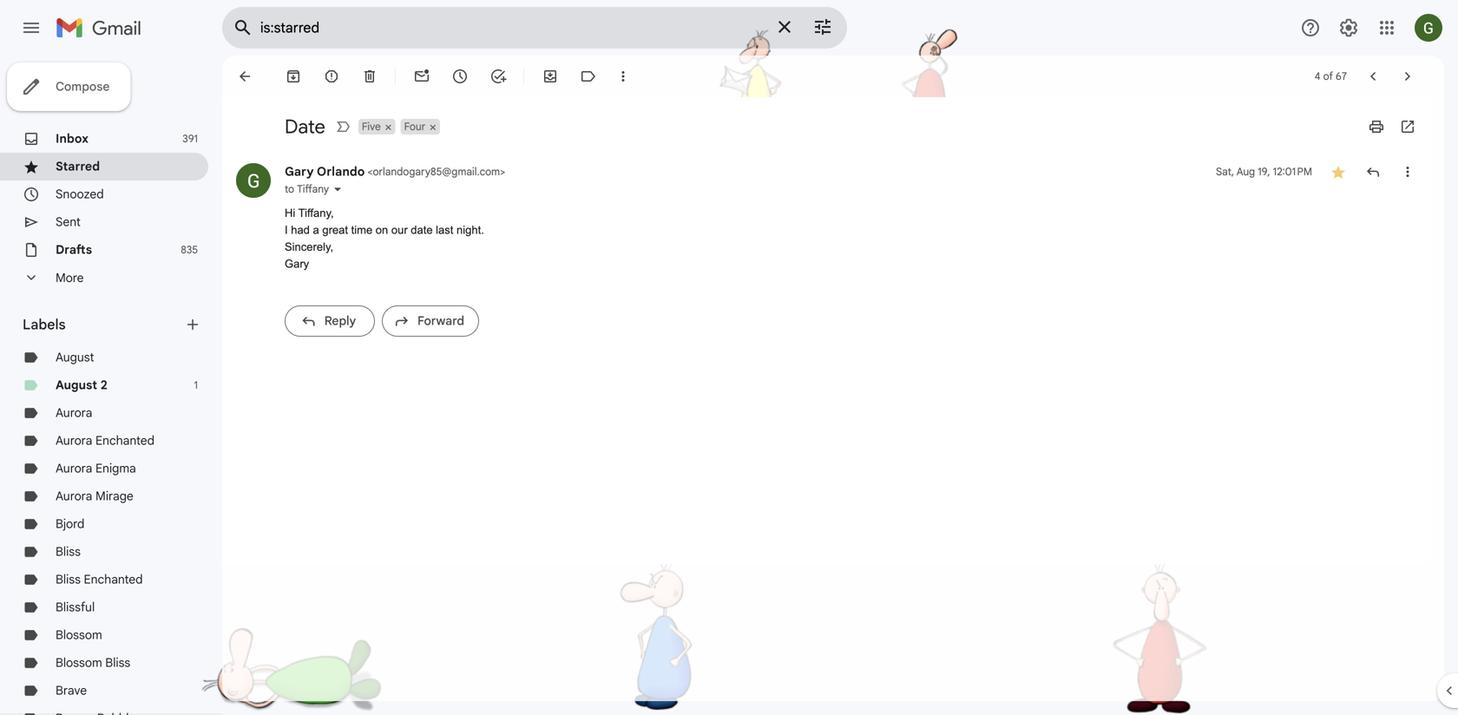 Task type: describe. For each thing, give the bounding box(es) containing it.
Search mail text field
[[260, 19, 764, 36]]

aurora enchanted
[[56, 433, 155, 448]]

aurora mirage
[[56, 489, 133, 504]]

aurora enigma
[[56, 461, 136, 476]]

five button
[[358, 119, 382, 135]]

hi tiffany, i had a great time on our date last night. sincerely, gary
[[285, 207, 484, 270]]

brave link
[[56, 683, 87, 698]]

our
[[391, 223, 408, 237]]

enchanted for aurora enchanted
[[95, 433, 155, 448]]

12:01 pm
[[1273, 165, 1312, 178]]

67
[[1336, 70, 1347, 83]]

gary orlando cell
[[285, 164, 505, 179]]

four
[[404, 120, 425, 133]]

show details image
[[332, 184, 343, 194]]

labels navigation
[[0, 56, 222, 715]]

orlando
[[317, 164, 365, 179]]

back to starred image
[[236, 68, 253, 85]]

add to tasks image
[[490, 68, 507, 85]]

bliss for bliss enchanted
[[56, 572, 81, 587]]

bjord link
[[56, 516, 85, 532]]

had
[[291, 223, 310, 237]]

aurora for aurora mirage
[[56, 489, 92, 504]]

blissful link
[[56, 600, 95, 615]]

aug
[[1237, 165, 1255, 178]]

aurora for aurora enigma
[[56, 461, 92, 476]]

gary inside hi tiffany, i had a great time on our date last night. sincerely, gary
[[285, 257, 309, 270]]

clear search image
[[767, 10, 802, 44]]

blossom bliss
[[56, 655, 130, 670]]

labels heading
[[23, 316, 184, 333]]

bliss enchanted
[[56, 572, 143, 587]]

i
[[285, 223, 288, 237]]

sincerely,
[[285, 240, 333, 253]]

blossom for blossom bliss
[[56, 655, 102, 670]]

four button
[[401, 119, 427, 135]]

enigma
[[95, 461, 136, 476]]

search mail image
[[227, 12, 259, 43]]

move to inbox image
[[542, 68, 559, 85]]

aurora mirage link
[[56, 489, 133, 504]]

gmail image
[[56, 10, 150, 45]]

blossom for blossom 'link'
[[56, 628, 102, 643]]

blossom link
[[56, 628, 102, 643]]

august 2 link
[[56, 378, 107, 393]]

tiffany
[[297, 183, 329, 196]]

date
[[285, 115, 325, 139]]

august 2
[[56, 378, 107, 393]]

inbox link
[[56, 131, 89, 146]]

time
[[351, 223, 372, 237]]

<
[[367, 165, 373, 178]]

compose
[[56, 79, 110, 94]]

great
[[322, 223, 348, 237]]

starred image
[[1330, 163, 1347, 181]]

aurora for aurora enchanted
[[56, 433, 92, 448]]

august link
[[56, 350, 94, 365]]

mirage
[[95, 489, 133, 504]]

reply
[[324, 313, 356, 329]]

aurora enigma link
[[56, 461, 136, 476]]

support image
[[1300, 17, 1321, 38]]

newer image
[[1364, 68, 1382, 85]]

main menu image
[[21, 17, 42, 38]]

drafts
[[56, 242, 92, 257]]

gary orlando < orlandogary85@gmail.com >
[[285, 164, 505, 179]]

sat, aug 19, 12:01 pm
[[1216, 165, 1312, 178]]

on
[[376, 223, 388, 237]]

sent
[[56, 214, 81, 230]]

Starred checkbox
[[1330, 163, 1347, 181]]

august for august link
[[56, 350, 94, 365]]

snoozed
[[56, 187, 104, 202]]



Task type: locate. For each thing, give the bounding box(es) containing it.
snooze image
[[451, 68, 469, 85]]

to
[[285, 183, 294, 196]]

compose button
[[7, 62, 131, 111]]

blossom down blossom 'link'
[[56, 655, 102, 670]]

0 vertical spatial enchanted
[[95, 433, 155, 448]]

3 aurora from the top
[[56, 461, 92, 476]]

last
[[436, 223, 453, 237]]

1 blossom from the top
[[56, 628, 102, 643]]

2 august from the top
[[56, 378, 97, 393]]

more image
[[614, 68, 632, 85]]

835
[[181, 243, 198, 256]]

august for august 2
[[56, 378, 97, 393]]

night.
[[457, 223, 484, 237]]

archive image
[[285, 68, 302, 85]]

orlandogary85@gmail.com
[[373, 165, 500, 178]]

bjord
[[56, 516, 85, 532]]

4
[[1315, 70, 1321, 83]]

2 blossom from the top
[[56, 655, 102, 670]]

2 gary from the top
[[285, 257, 309, 270]]

1
[[194, 379, 198, 392]]

blossom
[[56, 628, 102, 643], [56, 655, 102, 670]]

bliss link
[[56, 544, 81, 559]]

drafts link
[[56, 242, 92, 257]]

blossom down blissful
[[56, 628, 102, 643]]

aurora down aurora link
[[56, 433, 92, 448]]

enchanted
[[95, 433, 155, 448], [84, 572, 143, 587]]

a
[[313, 223, 319, 237]]

date
[[411, 223, 433, 237]]

1 vertical spatial august
[[56, 378, 97, 393]]

inbox
[[56, 131, 89, 146]]

sat,
[[1216, 165, 1234, 178]]

august up august 2
[[56, 350, 94, 365]]

gary
[[285, 164, 314, 179], [285, 257, 309, 270]]

2 vertical spatial bliss
[[105, 655, 130, 670]]

1 gary from the top
[[285, 164, 314, 179]]

2 aurora from the top
[[56, 433, 92, 448]]

0 vertical spatial blossom
[[56, 628, 102, 643]]

0 vertical spatial august
[[56, 350, 94, 365]]

1 vertical spatial enchanted
[[84, 572, 143, 587]]

aurora link
[[56, 405, 92, 421]]

19,
[[1258, 165, 1270, 178]]

2
[[100, 378, 107, 393]]

labels
[[23, 316, 66, 333]]

more
[[56, 270, 84, 285]]

bliss
[[56, 544, 81, 559], [56, 572, 81, 587], [105, 655, 130, 670]]

labels image
[[580, 68, 597, 85]]

aurora down august 2
[[56, 405, 92, 421]]

enchanted up blissful link
[[84, 572, 143, 587]]

to tiffany
[[285, 183, 329, 196]]

august
[[56, 350, 94, 365], [56, 378, 97, 393]]

older image
[[1399, 68, 1416, 85]]

gary down sincerely,
[[285, 257, 309, 270]]

reply link
[[285, 306, 375, 337]]

delete image
[[361, 68, 378, 85]]

aurora up aurora mirage
[[56, 461, 92, 476]]

snoozed link
[[56, 187, 104, 202]]

sat, aug 19, 12:01 pm cell
[[1216, 163, 1312, 181]]

more button
[[0, 264, 208, 292]]

1 aurora from the top
[[56, 405, 92, 421]]

tiffany,
[[298, 207, 334, 220]]

of
[[1323, 70, 1333, 83]]

august left 2
[[56, 378, 97, 393]]

brave
[[56, 683, 87, 698]]

aurora
[[56, 405, 92, 421], [56, 433, 92, 448], [56, 461, 92, 476], [56, 489, 92, 504]]

0 vertical spatial bliss
[[56, 544, 81, 559]]

4 aurora from the top
[[56, 489, 92, 504]]

391
[[183, 132, 198, 145]]

forward
[[417, 313, 464, 329]]

enchanted up enigma
[[95, 433, 155, 448]]

bliss enchanted link
[[56, 572, 143, 587]]

sent link
[[56, 214, 81, 230]]

gary up to tiffany
[[285, 164, 314, 179]]

starred
[[56, 159, 100, 174]]

hi
[[285, 207, 295, 220]]

advanced search options image
[[805, 10, 840, 44]]

aurora for aurora link
[[56, 405, 92, 421]]

aurora enchanted link
[[56, 433, 155, 448]]

1 august from the top
[[56, 350, 94, 365]]

None search field
[[222, 7, 847, 49]]

1 vertical spatial bliss
[[56, 572, 81, 587]]

bliss for bliss link
[[56, 544, 81, 559]]

five
[[362, 120, 381, 133]]

1 vertical spatial gary
[[285, 257, 309, 270]]

report spam image
[[323, 68, 340, 85]]

0 vertical spatial gary
[[285, 164, 314, 179]]

1 vertical spatial blossom
[[56, 655, 102, 670]]

starred link
[[56, 159, 100, 174]]

aurora up bjord link
[[56, 489, 92, 504]]

blossom bliss link
[[56, 655, 130, 670]]

forward link
[[382, 306, 479, 337]]

blissful
[[56, 600, 95, 615]]

enchanted for bliss enchanted
[[84, 572, 143, 587]]

4 of 67
[[1315, 70, 1347, 83]]

>
[[500, 165, 505, 178]]

settings image
[[1338, 17, 1359, 38]]



Task type: vqa. For each thing, say whether or not it's contained in the screenshot.
Archive image
yes



